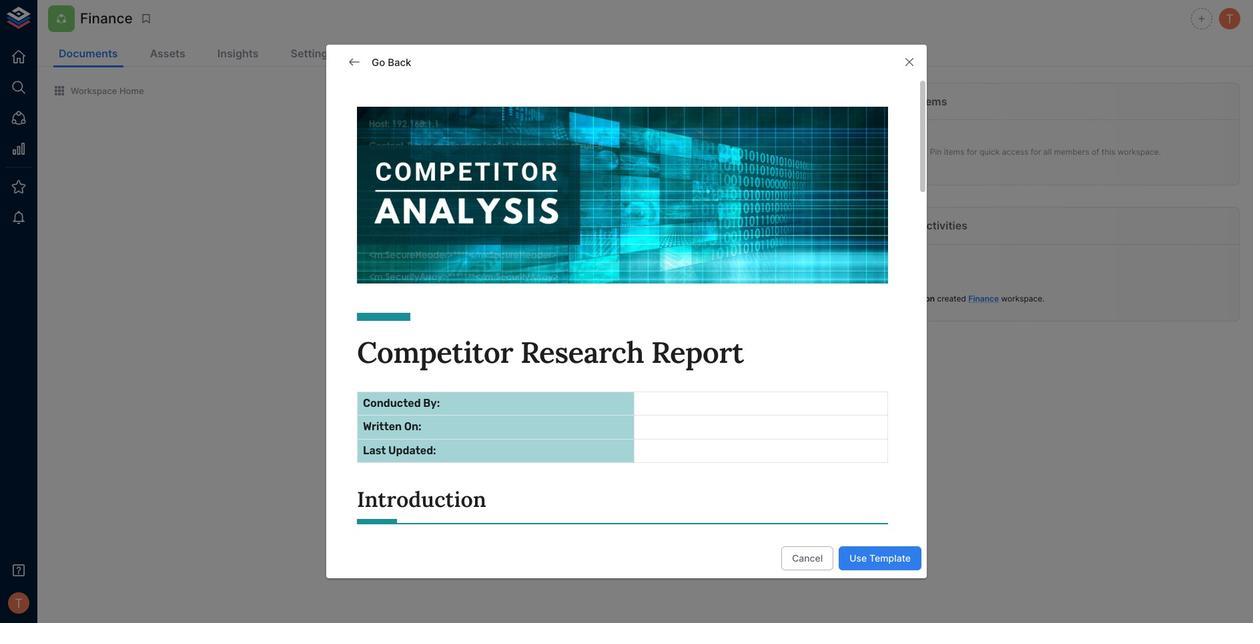 Task type: describe. For each thing, give the bounding box(es) containing it.
0 horizontal spatial t
[[15, 596, 23, 610]]

insights
[[711, 558, 750, 570]]

recent
[[880, 219, 916, 232]]

pm
[[915, 283, 926, 293]]

finance link
[[969, 294, 999, 304]]

written on:
[[363, 421, 421, 433]]

for inside create powerful documents, wikis & notes for personal use or invite your team to collaborate with you.
[[489, 307, 500, 317]]

bookmark image
[[140, 13, 152, 25]]

use
[[850, 552, 867, 564]]

last updated:
[[363, 444, 436, 457]]

workspace.
[[1118, 147, 1161, 157]]

items
[[919, 95, 947, 108]]

learn
[[416, 339, 439, 350]]

2 and from the left
[[753, 558, 772, 570]]

created
[[937, 294, 966, 304]]

members
[[1054, 147, 1090, 157]]

workspace
[[71, 85, 117, 96]]

go back
[[372, 56, 411, 69]]

go
[[372, 56, 385, 69]]

the
[[357, 540, 375, 553]]

competitor
[[378, 540, 433, 553]]

competitors
[[634, 540, 694, 553]]

documents
[[59, 47, 118, 60]]

more
[[441, 339, 463, 350]]

1 the from the left
[[595, 540, 612, 553]]

strategies
[[816, 558, 866, 570]]

to inside create powerful documents, wikis & notes for personal use or invite your team to collaborate with you.
[[431, 318, 439, 328]]

on:
[[404, 421, 421, 433]]

aims
[[824, 540, 847, 553]]

business.
[[376, 575, 423, 588]]

settings
[[291, 47, 334, 60]]

insights link
[[212, 41, 264, 67]]

quick
[[980, 147, 1000, 157]]

research
[[520, 334, 644, 371]]

or
[[358, 318, 366, 328]]

for left quick
[[967, 147, 977, 157]]

last
[[363, 444, 386, 457]]

.
[[1042, 294, 1045, 304]]

competitor research report
[[357, 334, 744, 371]]

is
[[515, 540, 523, 553]]

assets
[[150, 47, 185, 60]]

recent activities
[[880, 219, 968, 232]]

back
[[388, 56, 411, 69]]

gain
[[687, 558, 708, 570]]

in
[[697, 540, 706, 553]]

workspace
[[1001, 294, 1042, 304]]

access
[[1002, 147, 1029, 157]]

their
[[397, 558, 420, 570]]

1 horizontal spatial of
[[1092, 147, 1099, 157]]

workspace home link
[[53, 85, 144, 97]]

invite
[[368, 318, 389, 328]]

tim
[[892, 294, 907, 304]]

updated:
[[388, 444, 436, 457]]

04:04
[[892, 283, 913, 293]]

1 report from the left
[[482, 540, 512, 553]]

use
[[537, 307, 550, 317]]

documents,
[[391, 307, 435, 317]]

0 horizontal spatial t button
[[4, 589, 33, 618]]

of inside the competitor research report is an analysis of the key competitors in the market. this report aims to identify their strengths, weaknesses, opportunities, and threats to gain insights and develop strategies for our business.
[[583, 540, 593, 553]]

learn more
[[416, 339, 463, 350]]

2 report from the left
[[791, 540, 821, 553]]

identify
[[357, 558, 395, 570]]

use template
[[850, 552, 911, 564]]

pin
[[930, 147, 942, 157]]

items
[[944, 147, 965, 157]]

the competitor research report is an analysis of the key competitors in the market. this report aims to identify their strengths, weaknesses, opportunities, and threats to gain insights and develop strategies for our business.
[[357, 540, 885, 588]]

report
[[651, 334, 744, 371]]



Task type: vqa. For each thing, say whether or not it's contained in the screenshot.
middle Help image
no



Task type: locate. For each thing, give the bounding box(es) containing it.
strengths,
[[423, 558, 474, 570]]

to
[[431, 318, 439, 328], [850, 540, 860, 553], [674, 558, 684, 570]]

1 horizontal spatial to
[[674, 558, 684, 570]]

create
[[328, 307, 353, 317]]

the
[[595, 540, 612, 553], [708, 540, 725, 553]]

finance inside 04:04 pm tim burton created finance workspace .
[[969, 294, 999, 304]]

0 horizontal spatial finance
[[80, 10, 133, 27]]

opportunities,
[[542, 558, 612, 570]]

cancel button
[[781, 546, 834, 571]]

2 vertical spatial to
[[674, 558, 684, 570]]

notes
[[466, 307, 487, 317]]

assets link
[[145, 41, 191, 67]]

1 vertical spatial to
[[850, 540, 860, 553]]

2 horizontal spatial to
[[850, 540, 860, 553]]

1 and from the left
[[614, 558, 633, 570]]

settings link
[[285, 41, 339, 67]]

conducted
[[363, 397, 421, 410]]

to right aims
[[850, 540, 860, 553]]

0 horizontal spatial the
[[595, 540, 612, 553]]

1 horizontal spatial and
[[753, 558, 772, 570]]

pinned items
[[880, 95, 947, 108]]

for up with
[[489, 307, 500, 317]]

threats
[[635, 558, 672, 570]]

2 the from the left
[[708, 540, 725, 553]]

this
[[1102, 147, 1115, 157]]

report up develop
[[791, 540, 821, 553]]

1 horizontal spatial t
[[1226, 11, 1234, 26]]

&
[[459, 307, 464, 317]]

to right the team on the left bottom of page
[[431, 318, 439, 328]]

1 vertical spatial t
[[15, 596, 23, 610]]

today
[[871, 256, 896, 267]]

of up the opportunities, at the bottom of page
[[583, 540, 593, 553]]

finance up documents
[[80, 10, 133, 27]]

documents link
[[53, 41, 123, 67]]

collaborate
[[441, 318, 483, 328]]

0 vertical spatial t button
[[1217, 6, 1242, 31]]

insights
[[217, 47, 259, 60]]

the right in
[[708, 540, 725, 553]]

workspace home
[[71, 85, 144, 96]]

key
[[615, 540, 631, 553]]

1 horizontal spatial t button
[[1217, 6, 1242, 31]]

activities
[[919, 219, 968, 232]]

the left key
[[595, 540, 612, 553]]

our
[[357, 575, 373, 588]]

0 horizontal spatial to
[[431, 318, 439, 328]]

wikis
[[437, 307, 456, 317]]

and down the this in the bottom of the page
[[753, 558, 772, 570]]

1 horizontal spatial the
[[708, 540, 725, 553]]

0 horizontal spatial and
[[614, 558, 633, 570]]

1 vertical spatial t button
[[4, 589, 33, 618]]

develop
[[774, 558, 813, 570]]

home
[[119, 85, 144, 96]]

report up the weaknesses,
[[482, 540, 512, 553]]

pinned
[[880, 95, 916, 108]]

cancel
[[792, 552, 823, 564]]

all
[[1044, 147, 1052, 157]]

written
[[363, 421, 402, 433]]

0 vertical spatial of
[[1092, 147, 1099, 157]]

personal
[[502, 307, 535, 317]]

analysis
[[540, 540, 581, 553]]

research
[[435, 540, 479, 553]]

pin items for quick access for all members of this workspace.
[[930, 147, 1161, 157]]

for
[[967, 147, 977, 157], [1031, 147, 1041, 157], [489, 307, 500, 317], [868, 558, 882, 570]]

04:04 pm tim burton created finance workspace .
[[892, 283, 1045, 304]]

0 vertical spatial finance
[[80, 10, 133, 27]]

weaknesses,
[[476, 558, 540, 570]]

and down key
[[614, 558, 633, 570]]

learn more button
[[412, 334, 466, 355]]

1 horizontal spatial report
[[791, 540, 821, 553]]

powerful
[[355, 307, 389, 317]]

competitor
[[357, 334, 513, 371]]

report
[[482, 540, 512, 553], [791, 540, 821, 553]]

finance right created
[[969, 294, 999, 304]]

of left this
[[1092, 147, 1099, 157]]

1 horizontal spatial finance
[[969, 294, 999, 304]]

for left all
[[1031, 147, 1041, 157]]

burton
[[909, 294, 935, 304]]

for inside the competitor research report is an analysis of the key competitors in the market. this report aims to identify their strengths, weaknesses, opportunities, and threats to gain insights and develop strategies for our business.
[[868, 558, 882, 570]]

1 vertical spatial finance
[[969, 294, 999, 304]]

market.
[[728, 540, 765, 553]]

0 horizontal spatial of
[[583, 540, 593, 553]]

by:
[[423, 397, 440, 410]]

with
[[486, 318, 502, 328]]

introduction
[[357, 486, 486, 513]]

and
[[614, 558, 633, 570], [753, 558, 772, 570]]

t button
[[1217, 6, 1242, 31], [4, 589, 33, 618]]

for right use
[[868, 558, 882, 570]]

0 vertical spatial t
[[1226, 11, 1234, 26]]

of
[[1092, 147, 1099, 157], [583, 540, 593, 553]]

an
[[525, 540, 538, 553]]

t
[[1226, 11, 1234, 26], [15, 596, 23, 610]]

template
[[869, 552, 911, 564]]

1 vertical spatial of
[[583, 540, 593, 553]]

go back dialog
[[326, 45, 927, 623]]

team
[[410, 318, 429, 328]]

to left gain
[[674, 558, 684, 570]]

use template button
[[839, 546, 922, 571]]

0 horizontal spatial report
[[482, 540, 512, 553]]

you.
[[504, 318, 520, 328]]

0 vertical spatial to
[[431, 318, 439, 328]]

create powerful documents, wikis & notes for personal use or invite your team to collaborate with you.
[[328, 307, 550, 328]]

conducted by:
[[363, 397, 440, 410]]

this
[[768, 540, 788, 553]]



